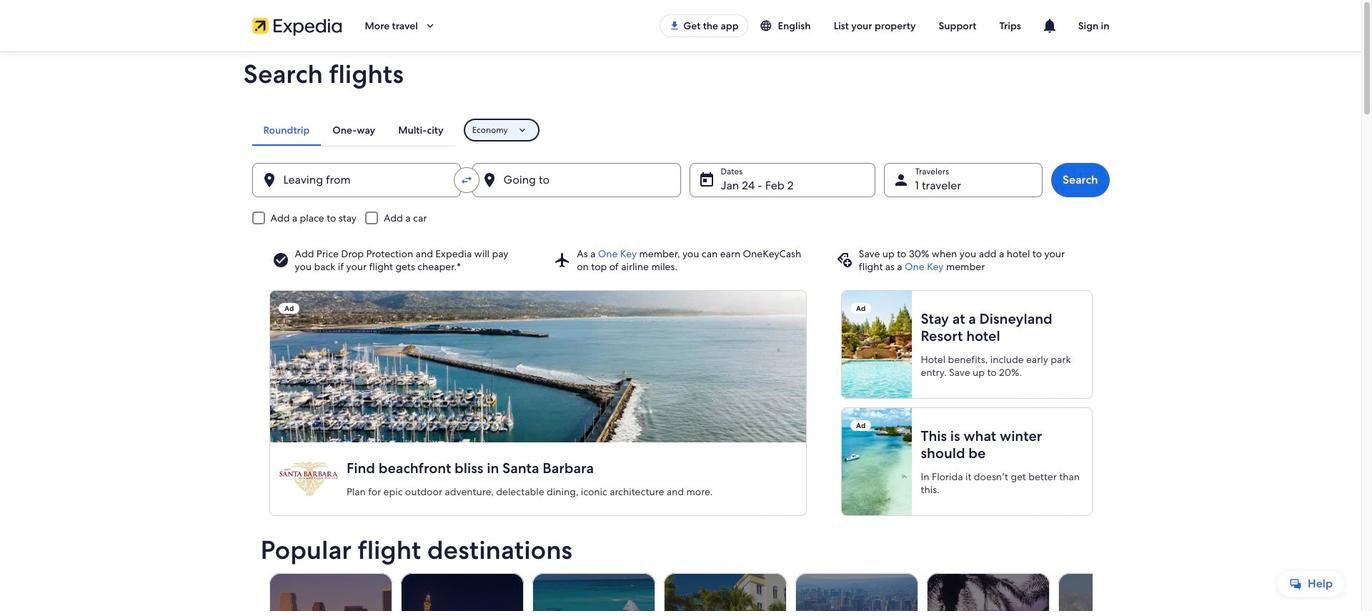 Task type: locate. For each thing, give the bounding box(es) containing it.
main content
[[0, 51, 1362, 611]]

orlando flights image
[[927, 573, 1050, 611]]

new york flights image
[[1058, 573, 1181, 611]]

tab list
[[252, 114, 455, 146]]

popular flight destinations region
[[252, 536, 1181, 611]]

miami flights image
[[664, 573, 787, 611]]



Task type: describe. For each thing, give the bounding box(es) containing it.
more travel image
[[424, 19, 437, 32]]

small image
[[760, 19, 778, 32]]

download the app button image
[[669, 20, 681, 31]]

los angeles flights image
[[269, 573, 392, 611]]

las vegas flights image
[[401, 573, 524, 611]]

swap origin and destination values image
[[460, 174, 473, 187]]

honolulu flights image
[[795, 573, 918, 611]]

expedia logo image
[[252, 16, 342, 36]]

communication center icon image
[[1041, 17, 1059, 34]]

cancun flights image
[[532, 573, 655, 611]]



Task type: vqa. For each thing, say whether or not it's contained in the screenshot.
New York Flights image
yes



